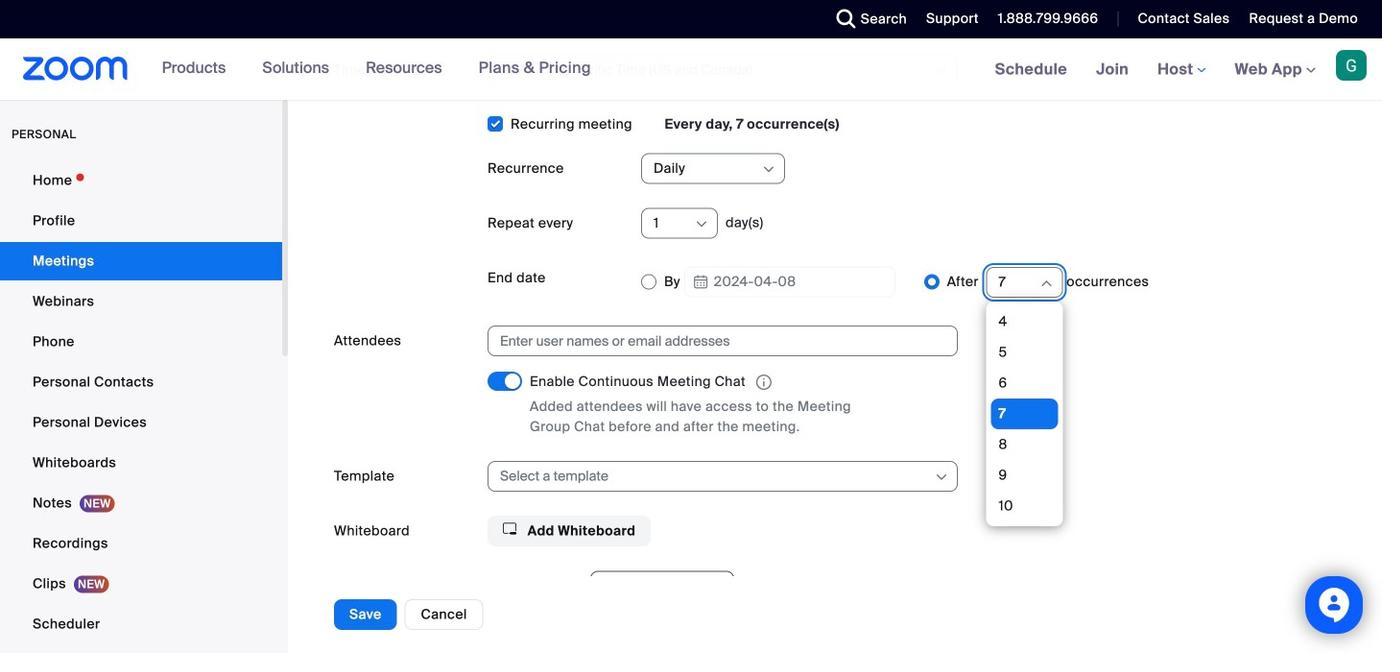 Task type: describe. For each thing, give the bounding box(es) containing it.
product information navigation
[[148, 38, 606, 100]]

profile picture image
[[1337, 50, 1368, 81]]

Persistent Chat, enter email address,Enter user names or email addresses text field
[[500, 327, 929, 356]]

meetings navigation
[[981, 38, 1383, 101]]



Task type: locate. For each thing, give the bounding box(es) containing it.
banner
[[0, 38, 1383, 101]]

list box
[[992, 214, 1059, 653]]

add whiteboard image
[[503, 522, 517, 536]]

personal menu menu
[[0, 161, 282, 653]]

group
[[488, 571, 1337, 653]]

zoom logo image
[[23, 57, 128, 81]]

option group
[[642, 214, 1337, 653]]



Task type: vqa. For each thing, say whether or not it's contained in the screenshot.
Personal Menu menu
yes



